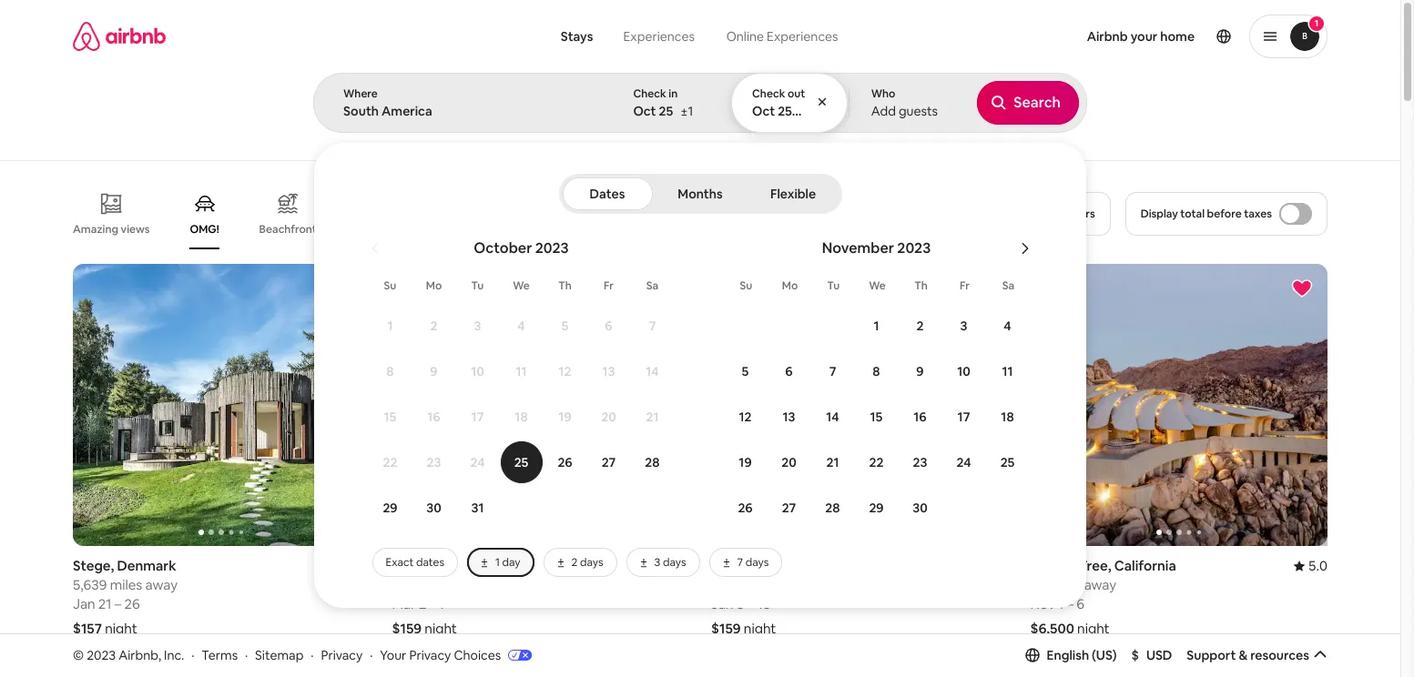 Task type: describe. For each thing, give the bounding box(es) containing it.
1 horizontal spatial 28
[[825, 500, 840, 516]]

amazing views
[[73, 222, 150, 237]]

november 2023
[[822, 239, 931, 258]]

0 vertical spatial 12
[[559, 363, 571, 380]]

6 for topmost 6 button
[[605, 318, 612, 334]]

4 button for october 2023
[[499, 304, 543, 348]]

1 8 button from the left
[[368, 350, 412, 393]]

dates
[[590, 186, 625, 202]]

stege, denmark 5,639 miles away jan 21 – 26 $157 night
[[73, 557, 178, 638]]

group for pelkosenniemi, finland
[[711, 264, 1008, 546]]

0 horizontal spatial 19 button
[[543, 395, 587, 439]]

5,639
[[73, 577, 107, 594]]

2 18 button from the left
[[986, 395, 1029, 439]]

2 30 button from the left
[[898, 486, 942, 530]]

2 15 from the left
[[870, 409, 883, 425]]

0 horizontal spatial 13 button
[[587, 350, 631, 393]]

1 button for november
[[855, 304, 898, 348]]

1 su from the left
[[384, 279, 396, 293]]

1 24 button from the left
[[456, 441, 499, 484]]

group containing amazing views
[[73, 178, 1015, 249]]

total
[[1180, 207, 1205, 221]]

terms · sitemap · privacy
[[202, 647, 363, 663]]

privacy link
[[321, 647, 363, 663]]

show map button
[[640, 553, 760, 597]]

oct for check out oct 25 ±1
[[752, 103, 775, 119]]

your
[[1131, 28, 1158, 45]]

1 horizontal spatial 26
[[558, 454, 572, 471]]

1 inside dropdown button
[[1315, 17, 1319, 29]]

4 button for november 2023
[[986, 304, 1029, 348]]

miles inside ponta delgada, portugal 4,941 miles away mar 2 – 7 $159 night
[[427, 577, 460, 594]]

who add guests
[[871, 86, 938, 119]]

jan for jan 21 – 26
[[73, 596, 95, 613]]

8 for first 8 button
[[386, 363, 394, 380]]

1 30 from the left
[[426, 500, 441, 516]]

2023 for ©
[[87, 647, 116, 663]]

add
[[871, 103, 896, 119]]

1 vertical spatial 28 button
[[811, 486, 855, 530]]

months
[[678, 186, 723, 202]]

19 for 19 button to the right
[[739, 454, 752, 471]]

1 vertical spatial 21 button
[[811, 441, 855, 484]]

2 25 button from the left
[[986, 441, 1029, 484]]

flexible
[[770, 186, 816, 202]]

filters
[[1064, 207, 1095, 221]]

1 29 from the left
[[383, 500, 398, 516]]

out
[[788, 86, 805, 101]]

$159 inside ponta delgada, portugal 4,941 miles away mar 2 – 7 $159 night
[[392, 620, 422, 638]]

terms
[[202, 647, 238, 663]]

0 vertical spatial 21 button
[[631, 395, 674, 439]]

0 horizontal spatial 27 button
[[587, 441, 631, 484]]

1 15 from the left
[[384, 409, 396, 425]]

guests
[[899, 103, 938, 119]]

$ usd
[[1131, 647, 1172, 664]]

2 privacy from the left
[[409, 647, 451, 663]]

4 for october 2023
[[517, 318, 525, 334]]

airbnb,
[[119, 647, 161, 663]]

away inside ponta delgada, portugal 4,941 miles away mar 2 – 7 $159 night
[[463, 577, 495, 594]]

5 for the top 5 button
[[561, 318, 569, 334]]

omg!
[[190, 222, 219, 237]]

1 vertical spatial 20 button
[[767, 441, 811, 484]]

1 horizontal spatial 27 button
[[767, 486, 811, 530]]

pelkosenniemi,
[[711, 557, 807, 575]]

check for check in oct 25 ±1
[[633, 86, 666, 101]]

– inside joshua tree, california 95 miles away nov 1 – 6 $6,500 night
[[1067, 596, 1074, 613]]

2 23 from the left
[[913, 454, 927, 471]]

±1 for check in oct 25 ±1
[[680, 103, 693, 119]]

nov
[[1030, 596, 1055, 613]]

away inside pelkosenniemi, finland 5,238 miles away jan 8 – 13 $159 night
[[784, 577, 816, 594]]

in
[[669, 86, 678, 101]]

support & resources
[[1187, 647, 1309, 664]]

1 vertical spatial 26
[[738, 500, 753, 516]]

finland
[[810, 557, 856, 575]]

1 horizontal spatial 13 button
[[767, 395, 811, 439]]

0 vertical spatial 20 button
[[587, 395, 631, 439]]

ponta
[[392, 557, 429, 575]]

joshua
[[1030, 557, 1076, 575]]

2 sa from the left
[[1002, 279, 1015, 293]]

1 button for october
[[368, 304, 412, 348]]

your privacy choices
[[380, 647, 501, 663]]

inc.
[[164, 647, 184, 663]]

1 horizontal spatial 3
[[654, 555, 660, 570]]

0 vertical spatial 7 button
[[631, 304, 674, 348]]

1 16 from the left
[[427, 409, 440, 425]]

95
[[1030, 577, 1046, 594]]

jan for jan 8 – 13
[[711, 596, 733, 613]]

denmark
[[117, 557, 176, 575]]

airbnb your home
[[1087, 28, 1195, 45]]

3 button for october 2023
[[456, 304, 499, 348]]

usd
[[1146, 647, 1172, 664]]

10 for 1st 10 button from the right
[[957, 363, 970, 380]]

online experiences link
[[710, 18, 854, 55]]

1 sa from the left
[[646, 279, 659, 293]]

24 for 2nd 24 button from left
[[956, 454, 971, 471]]

2 th from the left
[[914, 279, 928, 293]]

$
[[1131, 647, 1139, 664]]

9 for second 9 button
[[916, 363, 924, 380]]

0 vertical spatial 12 button
[[543, 350, 587, 393]]

0 horizontal spatial 28 button
[[631, 441, 674, 484]]

2 9 button from the left
[[898, 350, 942, 393]]

0 vertical spatial 27
[[602, 454, 616, 471]]

1 we from the left
[[513, 279, 530, 293]]

day
[[502, 555, 520, 570]]

1 horizontal spatial 14 button
[[811, 395, 855, 439]]

show
[[658, 567, 691, 583]]

3 for november 2023
[[960, 318, 967, 334]]

dates
[[416, 555, 444, 570]]

3 for october 2023
[[474, 318, 481, 334]]

2 days
[[571, 555, 603, 570]]

group for ponta delgada, portugal
[[392, 264, 689, 546]]

24 for 1st 24 button
[[470, 454, 485, 471]]

2 10 button from the left
[[942, 350, 986, 393]]

2 we from the left
[[869, 279, 886, 293]]

$159 inside pelkosenniemi, finland 5,238 miles away jan 8 – 13 $159 night
[[711, 620, 741, 638]]

2 16 from the left
[[914, 409, 927, 425]]

0 horizontal spatial 14 button
[[631, 350, 674, 393]]

$157
[[73, 620, 102, 638]]

stays tab panel
[[313, 73, 1414, 608]]

11 for second "11" button from the right
[[516, 363, 527, 380]]

terms link
[[202, 647, 238, 663]]

7 inside ponta delgada, portugal 4,941 miles away mar 2 – 7 $159 night
[[439, 596, 447, 613]]

months button
[[656, 178, 744, 210]]

20 for the topmost the 20 button
[[601, 409, 616, 425]]

beachfront
[[259, 222, 317, 237]]

2 15 button from the left
[[855, 395, 898, 439]]

0 vertical spatial 6 button
[[587, 304, 631, 348]]

joshua tree, california 95 miles away nov 1 – 6 $6,500 night
[[1030, 557, 1176, 638]]

0 horizontal spatial 13
[[602, 363, 615, 380]]

views
[[121, 222, 150, 237]]

sitemap
[[255, 647, 304, 663]]

2 su from the left
[[740, 279, 752, 293]]

1 vertical spatial 12
[[739, 409, 752, 425]]

home
[[1160, 28, 1195, 45]]

where
[[343, 86, 378, 101]]

sitemap link
[[255, 647, 304, 663]]

october
[[474, 239, 532, 258]]

display total before taxes button
[[1125, 192, 1328, 236]]

airbnb
[[1087, 28, 1128, 45]]

5 for right 5 button
[[742, 363, 749, 380]]

8 for first 8 button from right
[[873, 363, 880, 380]]

2 mo from the left
[[782, 279, 798, 293]]

1 horizontal spatial 6 button
[[767, 350, 811, 393]]

1 10 button from the left
[[456, 350, 499, 393]]

1 18 button from the left
[[499, 395, 543, 439]]

calendar application
[[336, 219, 1414, 577]]

1 23 from the left
[[427, 454, 441, 471]]

dates button
[[562, 178, 652, 210]]

1 horizontal spatial 19 button
[[723, 441, 767, 484]]

amazing
[[73, 222, 118, 237]]

2 tu from the left
[[827, 279, 840, 293]]

filters button
[[1026, 192, 1111, 236]]

support & resources button
[[1187, 647, 1328, 664]]

add to wishlist: pelkosenniemi, finland image
[[972, 278, 994, 300]]

1 vertical spatial 27
[[782, 500, 796, 516]]

31 button
[[456, 486, 499, 530]]

1 mo from the left
[[426, 279, 442, 293]]

– inside ponta delgada, portugal 4,941 miles away mar 2 – 7 $159 night
[[430, 596, 436, 613]]

4 · from the left
[[370, 647, 373, 663]]

1 17 from the left
[[471, 409, 484, 425]]

©
[[73, 647, 84, 663]]

2 button for october 2023
[[412, 304, 456, 348]]

2 17 from the left
[[958, 409, 970, 425]]

3 · from the left
[[311, 647, 314, 663]]

0 vertical spatial 26 button
[[543, 441, 587, 484]]

5.0
[[1308, 557, 1328, 575]]

before
[[1207, 207, 1242, 221]]

taxes
[[1244, 207, 1272, 221]]

2 17 button from the left
[[942, 395, 986, 439]]

2 horizontal spatial 13
[[783, 409, 795, 425]]

days for 2 days
[[580, 555, 603, 570]]

21 inside stege, denmark 5,639 miles away jan 21 – 26 $157 night
[[98, 596, 112, 613]]

$6,500
[[1030, 620, 1074, 638]]

1 horizontal spatial 5 button
[[723, 350, 767, 393]]

map
[[694, 567, 720, 583]]

experiences button
[[608, 18, 710, 55]]

4 for november 2023
[[1004, 318, 1011, 334]]

check in oct 25 ±1
[[633, 86, 693, 119]]

away inside stege, denmark 5,639 miles away jan 21 – 26 $157 night
[[145, 577, 178, 594]]

0 vertical spatial 5 button
[[543, 304, 587, 348]]

20 for the bottom the 20 button
[[781, 454, 796, 471]]

1 horizontal spatial 26 button
[[723, 486, 767, 530]]

1 11 button from the left
[[499, 350, 543, 393]]

1 vertical spatial 14
[[826, 409, 839, 425]]

english
[[1047, 647, 1089, 664]]

online experiences
[[726, 28, 838, 45]]

your
[[380, 647, 406, 663]]

26 inside stege, denmark 5,639 miles away jan 21 – 26 $157 night
[[124, 596, 140, 613]]

1 button
[[1249, 15, 1328, 58]]

night inside pelkosenniemi, finland 5,238 miles away jan 8 – 13 $159 night
[[744, 620, 776, 638]]

© 2023 airbnb, inc. ·
[[73, 647, 194, 663]]

support
[[1187, 647, 1236, 664]]

10 for second 10 button from the right
[[471, 363, 484, 380]]

1 privacy from the left
[[321, 647, 363, 663]]

remove from wishlist: joshua tree, california image
[[1291, 278, 1313, 300]]

pelkosenniemi, finland 5,238 miles away jan 8 – 13 $159 night
[[711, 557, 856, 638]]

choices
[[454, 647, 501, 663]]

5.0 out of 5 average rating image
[[1294, 557, 1328, 575]]



Task type: vqa. For each thing, say whether or not it's contained in the screenshot.
"desert"
no



Task type: locate. For each thing, give the bounding box(es) containing it.
0 horizontal spatial 5
[[561, 318, 569, 334]]

7 days
[[737, 555, 769, 570]]

0 vertical spatial 21
[[646, 409, 659, 425]]

23 button
[[412, 441, 456, 484], [898, 441, 942, 484]]

2 30 from the left
[[913, 500, 928, 516]]

online
[[726, 28, 764, 45]]

2
[[430, 318, 437, 334], [916, 318, 924, 334], [571, 555, 578, 570], [419, 596, 427, 613]]

0 horizontal spatial 6 button
[[587, 304, 631, 348]]

away down finland
[[784, 577, 816, 594]]

4 button down october 2023
[[499, 304, 543, 348]]

1 4 button from the left
[[499, 304, 543, 348]]

1 vertical spatial 7 button
[[811, 350, 855, 393]]

1 17 button from the left
[[456, 395, 499, 439]]

– right nov
[[1067, 596, 1074, 613]]

tu down october on the top of the page
[[471, 279, 484, 293]]

1 vertical spatial 20
[[781, 454, 796, 471]]

we down november 2023
[[869, 279, 886, 293]]

privacy left your
[[321, 647, 363, 663]]

3 days
[[654, 555, 686, 570]]

3 button down october on the top of the page
[[456, 304, 499, 348]]

show map
[[658, 567, 720, 583]]

2 11 from the left
[[1002, 363, 1013, 380]]

away down denmark
[[145, 577, 178, 594]]

· left privacy link
[[311, 647, 314, 663]]

1 ±1 from the left
[[680, 103, 693, 119]]

english (us)
[[1047, 647, 1117, 664]]

mar
[[392, 596, 416, 613]]

±1 inside check out oct 25 ±1
[[799, 103, 812, 119]]

1 horizontal spatial 20
[[781, 454, 796, 471]]

check left in
[[633, 86, 666, 101]]

november
[[822, 239, 894, 258]]

jan
[[73, 596, 95, 613], [711, 596, 733, 613]]

1 horizontal spatial check
[[752, 86, 785, 101]]

2 oct from the left
[[752, 103, 775, 119]]

days for 3 days
[[663, 555, 686, 570]]

1 horizontal spatial 30 button
[[898, 486, 942, 530]]

privacy right your
[[409, 647, 451, 663]]

14 button
[[631, 350, 674, 393], [811, 395, 855, 439]]

3 button for november 2023
[[942, 304, 986, 348]]

1 fr from the left
[[604, 279, 614, 293]]

2 9 from the left
[[916, 363, 924, 380]]

night up (us)
[[1077, 620, 1110, 638]]

2 1 button from the left
[[855, 304, 898, 348]]

0 vertical spatial 19
[[558, 409, 571, 425]]

– inside stege, denmark 5,639 miles away jan 21 – 26 $157 night
[[115, 596, 121, 613]]

1 25 button from the left
[[499, 441, 543, 484]]

3 button down the add to wishlist: pelkosenniemi, finland 'icon'
[[942, 304, 986, 348]]

0 horizontal spatial su
[[384, 279, 396, 293]]

25
[[659, 103, 673, 119], [778, 103, 792, 119], [514, 454, 528, 471], [1000, 454, 1015, 471]]

1 vertical spatial 13 button
[[767, 395, 811, 439]]

add to wishlist: ponta delgada, portugal image
[[653, 278, 675, 300]]

18 button
[[499, 395, 543, 439], [986, 395, 1029, 439]]

6 inside joshua tree, california 95 miles away nov 1 – 6 $6,500 night
[[1077, 596, 1085, 613]]

9 button
[[412, 350, 456, 393], [898, 350, 942, 393]]

16
[[427, 409, 440, 425], [914, 409, 927, 425]]

1 10 from the left
[[471, 363, 484, 380]]

stays button
[[546, 18, 608, 55]]

sa
[[646, 279, 659, 293], [1002, 279, 1015, 293]]

0 horizontal spatial 26
[[124, 596, 140, 613]]

15 button
[[368, 395, 412, 439], [855, 395, 898, 439]]

0 horizontal spatial we
[[513, 279, 530, 293]]

mo
[[426, 279, 442, 293], [782, 279, 798, 293]]

25 inside check in oct 25 ±1
[[659, 103, 673, 119]]

night inside joshua tree, california 95 miles away nov 1 – 6 $6,500 night
[[1077, 620, 1110, 638]]

1 horizontal spatial tu
[[827, 279, 840, 293]]

2 4 button from the left
[[986, 304, 1029, 348]]

night inside ponta delgada, portugal 4,941 miles away mar 2 – 7 $159 night
[[425, 620, 457, 638]]

0 horizontal spatial 29 button
[[368, 486, 412, 530]]

1 16 button from the left
[[412, 395, 456, 439]]

miles down "joshua"
[[1049, 577, 1081, 594]]

1 horizontal spatial 4
[[1004, 318, 1011, 334]]

0 vertical spatial 27 button
[[587, 441, 631, 484]]

0 horizontal spatial 25 button
[[499, 441, 543, 484]]

experiences up in
[[623, 28, 695, 45]]

2 vertical spatial 21
[[98, 596, 112, 613]]

profile element
[[882, 0, 1328, 73]]

5,238
[[711, 577, 745, 594]]

30
[[426, 500, 441, 516], [913, 500, 928, 516]]

4
[[517, 318, 525, 334], [1004, 318, 1011, 334]]

2 4 from the left
[[1004, 318, 1011, 334]]

portugal
[[492, 557, 547, 575]]

2 22 from the left
[[869, 454, 884, 471]]

0 horizontal spatial 19
[[558, 409, 571, 425]]

3 away from the left
[[784, 577, 816, 594]]

1 horizontal spatial 15
[[870, 409, 883, 425]]

2023 right november
[[897, 239, 931, 258]]

miles down delgada,
[[427, 577, 460, 594]]

1 horizontal spatial 10 button
[[942, 350, 986, 393]]

0 horizontal spatial 5 button
[[543, 304, 587, 348]]

–
[[115, 596, 121, 613], [430, 596, 436, 613], [747, 596, 754, 613], [1067, 596, 1074, 613]]

1 horizontal spatial $159
[[711, 620, 741, 638]]

4.93
[[662, 557, 689, 575]]

california
[[1114, 557, 1176, 575]]

miles down pelkosenniemi,
[[748, 577, 781, 594]]

2 vertical spatial 26
[[124, 596, 140, 613]]

2 29 button from the left
[[855, 486, 898, 530]]

oct down online
[[752, 103, 775, 119]]

– down denmark
[[115, 596, 121, 613]]

2 10 from the left
[[957, 363, 970, 380]]

group for joshua tree, california
[[1030, 264, 1328, 546]]

4.93 out of 5 average rating image
[[647, 557, 689, 575]]

1 horizontal spatial 23
[[913, 454, 927, 471]]

2 fr from the left
[[960, 279, 970, 293]]

12 button
[[543, 350, 587, 393], [723, 395, 767, 439]]

group
[[73, 178, 1015, 249], [73, 264, 370, 546], [392, 264, 689, 546], [711, 264, 1008, 546], [1030, 264, 1328, 546]]

1 horizontal spatial 21 button
[[811, 441, 855, 484]]

±1 down experiences button
[[680, 103, 693, 119]]

2 3 button from the left
[[942, 304, 986, 348]]

what can we help you find? tab list
[[546, 18, 710, 55]]

jan inside stege, denmark 5,639 miles away jan 21 – 26 $157 night
[[73, 596, 95, 613]]

18 for 2nd 18 button
[[1001, 409, 1014, 425]]

check inside check in oct 25 ±1
[[633, 86, 666, 101]]

1 18 from the left
[[515, 409, 528, 425]]

1 2 button from the left
[[412, 304, 456, 348]]

· left your
[[370, 647, 373, 663]]

2 – from the left
[[430, 596, 436, 613]]

2 · from the left
[[245, 647, 248, 663]]

1 horizontal spatial 19
[[739, 454, 752, 471]]

2 horizontal spatial 3
[[960, 318, 967, 334]]

1 horizontal spatial 25 button
[[986, 441, 1029, 484]]

29 button up finland
[[855, 486, 898, 530]]

1 horizontal spatial 18 button
[[986, 395, 1029, 439]]

29 button up exact
[[368, 486, 412, 530]]

1 9 from the left
[[430, 363, 438, 380]]

0 vertical spatial 14
[[646, 363, 659, 380]]

0 horizontal spatial days
[[580, 555, 603, 570]]

2023 right october on the top of the page
[[535, 239, 569, 258]]

22 for second 22 button from the left
[[869, 454, 884, 471]]

0 horizontal spatial jan
[[73, 596, 95, 613]]

miles inside joshua tree, california 95 miles away nov 1 – 6 $6,500 night
[[1049, 577, 1081, 594]]

oct inside check in oct 25 ±1
[[633, 103, 656, 119]]

1 horizontal spatial 2 button
[[898, 304, 942, 348]]

·
[[191, 647, 194, 663], [245, 647, 248, 663], [311, 647, 314, 663], [370, 647, 373, 663]]

1 vertical spatial 19
[[739, 454, 752, 471]]

0 horizontal spatial 30 button
[[412, 486, 456, 530]]

1 inside joshua tree, california 95 miles away nov 1 – 6 $6,500 night
[[1058, 596, 1064, 613]]

2 inside ponta delgada, portugal 4,941 miles away mar 2 – 7 $159 night
[[419, 596, 427, 613]]

1 miles from the left
[[110, 577, 142, 594]]

4 miles from the left
[[1049, 577, 1081, 594]]

2 8 button from the left
[[855, 350, 898, 393]]

check inside check out oct 25 ±1
[[752, 86, 785, 101]]

20
[[601, 409, 616, 425], [781, 454, 796, 471]]

2 jan from the left
[[711, 596, 733, 613]]

4 button down the add to wishlist: pelkosenniemi, finland 'icon'
[[986, 304, 1029, 348]]

7 button
[[631, 304, 674, 348], [811, 350, 855, 393]]

2023 for november
[[897, 239, 931, 258]]

0 vertical spatial 28 button
[[631, 441, 674, 484]]

1 days from the left
[[580, 555, 603, 570]]

4 – from the left
[[1067, 596, 1074, 613]]

· right terms link
[[245, 647, 248, 663]]

0 horizontal spatial 24 button
[[456, 441, 499, 484]]

tab list containing dates
[[562, 174, 838, 214]]

13 button
[[587, 350, 631, 393], [767, 395, 811, 439]]

13 inside pelkosenniemi, finland 5,238 miles away jan 8 – 13 $159 night
[[757, 596, 771, 613]]

9 for second 9 button from right
[[430, 363, 438, 380]]

3 night from the left
[[744, 620, 776, 638]]

1 horizontal spatial 24 button
[[942, 441, 986, 484]]

1 vertical spatial 21
[[826, 454, 839, 471]]

31
[[471, 500, 484, 516]]

0 horizontal spatial 3
[[474, 318, 481, 334]]

±1 inside check in oct 25 ±1
[[680, 103, 693, 119]]

– right mar
[[430, 596, 436, 613]]

oct for check in oct 25 ±1
[[633, 103, 656, 119]]

2 16 button from the left
[[898, 395, 942, 439]]

28
[[645, 454, 660, 471], [825, 500, 840, 516]]

fr left the add to wishlist: pelkosenniemi, finland 'icon'
[[960, 279, 970, 293]]

12
[[559, 363, 571, 380], [739, 409, 752, 425]]

1 3 button from the left
[[456, 304, 499, 348]]

4,941
[[392, 577, 424, 594]]

3 button
[[456, 304, 499, 348], [942, 304, 986, 348]]

0 vertical spatial 5
[[561, 318, 569, 334]]

8
[[386, 363, 394, 380], [873, 363, 880, 380], [736, 596, 744, 613]]

1 horizontal spatial 8
[[736, 596, 744, 613]]

away down "tree,"
[[1084, 577, 1116, 594]]

1 vertical spatial 27 button
[[767, 486, 811, 530]]

±1 for check out oct 25 ±1
[[799, 103, 812, 119]]

22 for second 22 button from the right
[[383, 454, 397, 471]]

1 22 from the left
[[383, 454, 397, 471]]

0 horizontal spatial tu
[[471, 279, 484, 293]]

tree,
[[1079, 557, 1111, 575]]

1 24 from the left
[[470, 454, 485, 471]]

1 tu from the left
[[471, 279, 484, 293]]

2 29 from the left
[[869, 500, 884, 516]]

1
[[1315, 17, 1319, 29], [387, 318, 393, 334], [874, 318, 879, 334], [495, 555, 500, 570], [1058, 596, 1064, 613]]

2 experiences from the left
[[767, 28, 838, 45]]

away down delgada,
[[463, 577, 495, 594]]

1 horizontal spatial 10
[[957, 363, 970, 380]]

th down november 2023
[[914, 279, 928, 293]]

2 ±1 from the left
[[799, 103, 812, 119]]

miles inside stege, denmark 5,639 miles away jan 21 – 26 $157 night
[[110, 577, 142, 594]]

fr
[[604, 279, 614, 293], [960, 279, 970, 293]]

1 away from the left
[[145, 577, 178, 594]]

2 23 button from the left
[[898, 441, 942, 484]]

1 horizontal spatial jan
[[711, 596, 733, 613]]

1 oct from the left
[[633, 103, 656, 119]]

25 inside check out oct 25 ±1
[[778, 103, 792, 119]]

0 horizontal spatial 20
[[601, 409, 616, 425]]

english (us) button
[[1025, 647, 1117, 664]]

3 miles from the left
[[748, 577, 781, 594]]

1 vertical spatial 6 button
[[767, 350, 811, 393]]

2023 for october
[[535, 239, 569, 258]]

1 experiences from the left
[[623, 28, 695, 45]]

2 11 button from the left
[[986, 350, 1029, 393]]

21 button
[[631, 395, 674, 439], [811, 441, 855, 484]]

1 horizontal spatial 27
[[782, 500, 796, 516]]

0 vertical spatial 13 button
[[587, 350, 631, 393]]

0 horizontal spatial check
[[633, 86, 666, 101]]

$159 down 5,238
[[711, 620, 741, 638]]

display total before taxes
[[1141, 207, 1272, 221]]

0 vertical spatial 13
[[602, 363, 615, 380]]

Where field
[[343, 103, 581, 119]]

1 30 button from the left
[[412, 486, 456, 530]]

1 vertical spatial 14 button
[[811, 395, 855, 439]]

2 horizontal spatial 26
[[738, 500, 753, 516]]

· right inc.
[[191, 647, 194, 663]]

1 horizontal spatial 7 button
[[811, 350, 855, 393]]

experiences inside button
[[623, 28, 695, 45]]

0 horizontal spatial th
[[558, 279, 572, 293]]

10 button
[[456, 350, 499, 393], [942, 350, 986, 393]]

6 for 6 button to the right
[[785, 363, 793, 380]]

days for 7 days
[[745, 555, 769, 570]]

th
[[558, 279, 572, 293], [914, 279, 928, 293]]

– inside pelkosenniemi, finland 5,238 miles away jan 8 – 13 $159 night
[[747, 596, 754, 613]]

19 for 19 button to the left
[[558, 409, 571, 425]]

$159 down mar
[[392, 620, 422, 638]]

22
[[383, 454, 397, 471], [869, 454, 884, 471]]

5
[[561, 318, 569, 334], [742, 363, 749, 380]]

miles
[[110, 577, 142, 594], [427, 577, 460, 594], [748, 577, 781, 594], [1049, 577, 1081, 594]]

exact
[[386, 555, 414, 570]]

0 horizontal spatial oct
[[633, 103, 656, 119]]

check for check out oct 25 ±1
[[752, 86, 785, 101]]

2 vertical spatial 6
[[1077, 596, 1085, 613]]

group for stege, denmark
[[73, 264, 370, 546]]

1 horizontal spatial 11 button
[[986, 350, 1029, 393]]

None search field
[[313, 0, 1414, 608]]

miles inside pelkosenniemi, finland 5,238 miles away jan 8 – 13 $159 night
[[748, 577, 781, 594]]

1 horizontal spatial 16 button
[[898, 395, 942, 439]]

away
[[145, 577, 178, 594], [463, 577, 495, 594], [784, 577, 816, 594], [1084, 577, 1116, 594]]

0 horizontal spatial 7 button
[[631, 304, 674, 348]]

2 check from the left
[[752, 86, 785, 101]]

1 15 button from the left
[[368, 395, 412, 439]]

1 horizontal spatial 22
[[869, 454, 884, 471]]

4 away from the left
[[1084, 577, 1116, 594]]

21
[[646, 409, 659, 425], [826, 454, 839, 471], [98, 596, 112, 613]]

away inside joshua tree, california 95 miles away nov 1 – 6 $6,500 night
[[1084, 577, 1116, 594]]

jan inside pelkosenniemi, finland 5,238 miles away jan 8 – 13 $159 night
[[711, 596, 733, 613]]

2 24 button from the left
[[942, 441, 986, 484]]

1 22 button from the left
[[368, 441, 412, 484]]

fr left add to wishlist: ponta delgada, portugal icon
[[604, 279, 614, 293]]

night inside stege, denmark 5,639 miles away jan 21 – 26 $157 night
[[105, 620, 137, 638]]

1 check from the left
[[633, 86, 666, 101]]

2 $159 from the left
[[711, 620, 741, 638]]

2 horizontal spatial 8
[[873, 363, 880, 380]]

night up your privacy choices
[[425, 620, 457, 638]]

2 days from the left
[[663, 555, 686, 570]]

2 24 from the left
[[956, 454, 971, 471]]

11 button
[[499, 350, 543, 393], [986, 350, 1029, 393]]

tab list
[[562, 174, 838, 214]]

2 18 from the left
[[1001, 409, 1014, 425]]

1 horizontal spatial th
[[914, 279, 928, 293]]

oct inside check out oct 25 ±1
[[752, 103, 775, 119]]

1 horizontal spatial 6
[[785, 363, 793, 380]]

2023 right ©
[[87, 647, 116, 663]]

1 9 button from the left
[[412, 350, 456, 393]]

jan down 5,238
[[711, 596, 733, 613]]

exact dates
[[386, 555, 444, 570]]

1 4 from the left
[[517, 318, 525, 334]]

±1 down out
[[799, 103, 812, 119]]

(us)
[[1092, 647, 1117, 664]]

delgada,
[[432, 557, 490, 575]]

1 23 button from the left
[[412, 441, 456, 484]]

1 horizontal spatial privacy
[[409, 647, 451, 663]]

21 for bottommost 21 button
[[826, 454, 839, 471]]

night up © 2023 airbnb, inc. ·
[[105, 620, 137, 638]]

7
[[649, 318, 656, 334], [829, 363, 836, 380], [737, 555, 743, 570], [439, 596, 447, 613]]

4 button
[[499, 304, 543, 348], [986, 304, 1029, 348]]

1 horizontal spatial su
[[740, 279, 752, 293]]

stays
[[561, 28, 593, 45]]

1 horizontal spatial 20 button
[[767, 441, 811, 484]]

1 horizontal spatial 29
[[869, 500, 884, 516]]

0 horizontal spatial 16
[[427, 409, 440, 425]]

tab list inside the stays tab panel
[[562, 174, 838, 214]]

2 night from the left
[[425, 620, 457, 638]]

2 away from the left
[[463, 577, 495, 594]]

experiences right online
[[767, 28, 838, 45]]

1 th from the left
[[558, 279, 572, 293]]

1 · from the left
[[191, 647, 194, 663]]

1 horizontal spatial 28 button
[[811, 486, 855, 530]]

th down october 2023
[[558, 279, 572, 293]]

2 miles from the left
[[427, 577, 460, 594]]

– down pelkosenniemi,
[[747, 596, 754, 613]]

0 horizontal spatial 2 button
[[412, 304, 456, 348]]

2 horizontal spatial 6
[[1077, 596, 1085, 613]]

0 horizontal spatial 21
[[98, 596, 112, 613]]

24 button
[[456, 441, 499, 484], [942, 441, 986, 484]]

4 night from the left
[[1077, 620, 1110, 638]]

miles down denmark
[[110, 577, 142, 594]]

1 vertical spatial 28
[[825, 500, 840, 516]]

1 1 button from the left
[[368, 304, 412, 348]]

tu
[[471, 279, 484, 293], [827, 279, 840, 293]]

8 button
[[368, 350, 412, 393], [855, 350, 898, 393]]

1 vertical spatial 6
[[785, 363, 793, 380]]

1 horizontal spatial ±1
[[799, 103, 812, 119]]

1 11 from the left
[[516, 363, 527, 380]]

29 button
[[368, 486, 412, 530], [855, 486, 898, 530]]

18 for 2nd 18 button from the right
[[515, 409, 528, 425]]

0 vertical spatial 20
[[601, 409, 616, 425]]

none search field containing october 2023
[[313, 0, 1414, 608]]

&
[[1239, 647, 1248, 664]]

10
[[471, 363, 484, 380], [957, 363, 970, 380]]

airbnb your home link
[[1076, 17, 1206, 56]]

2 button for november 2023
[[898, 304, 942, 348]]

24
[[470, 454, 485, 471], [956, 454, 971, 471]]

oct down experiences button
[[633, 103, 656, 119]]

$159
[[392, 620, 422, 638], [711, 620, 741, 638]]

1 $159 from the left
[[392, 620, 422, 638]]

jan down 5,639
[[73, 596, 95, 613]]

0 horizontal spatial 27
[[602, 454, 616, 471]]

0 horizontal spatial 24
[[470, 454, 485, 471]]

0 horizontal spatial 8 button
[[368, 350, 412, 393]]

1 horizontal spatial fr
[[960, 279, 970, 293]]

1 horizontal spatial we
[[869, 279, 886, 293]]

1 – from the left
[[115, 596, 121, 613]]

privacy
[[321, 647, 363, 663], [409, 647, 451, 663]]

su
[[384, 279, 396, 293], [740, 279, 752, 293]]

0 horizontal spatial 17 button
[[456, 395, 499, 439]]

0 vertical spatial 26
[[558, 454, 572, 471]]

1 29 button from the left
[[368, 486, 412, 530]]

1 day
[[495, 555, 520, 570]]

6 button
[[587, 304, 631, 348], [767, 350, 811, 393]]

we down october 2023
[[513, 279, 530, 293]]

display
[[1141, 207, 1178, 221]]

11 for first "11" button from right
[[1002, 363, 1013, 380]]

8 inside pelkosenniemi, finland 5,238 miles away jan 8 – 13 $159 night
[[736, 596, 744, 613]]

2 22 button from the left
[[855, 441, 898, 484]]

0 vertical spatial 28
[[645, 454, 660, 471]]

check left out
[[752, 86, 785, 101]]

1 night from the left
[[105, 620, 137, 638]]

night down 5,238
[[744, 620, 776, 638]]

16 button
[[412, 395, 456, 439], [898, 395, 942, 439]]

resources
[[1250, 647, 1309, 664]]

tu down november
[[827, 279, 840, 293]]

3 – from the left
[[747, 596, 754, 613]]

1 horizontal spatial 12 button
[[723, 395, 767, 439]]

0 horizontal spatial 11 button
[[499, 350, 543, 393]]

21 for the topmost 21 button
[[646, 409, 659, 425]]



